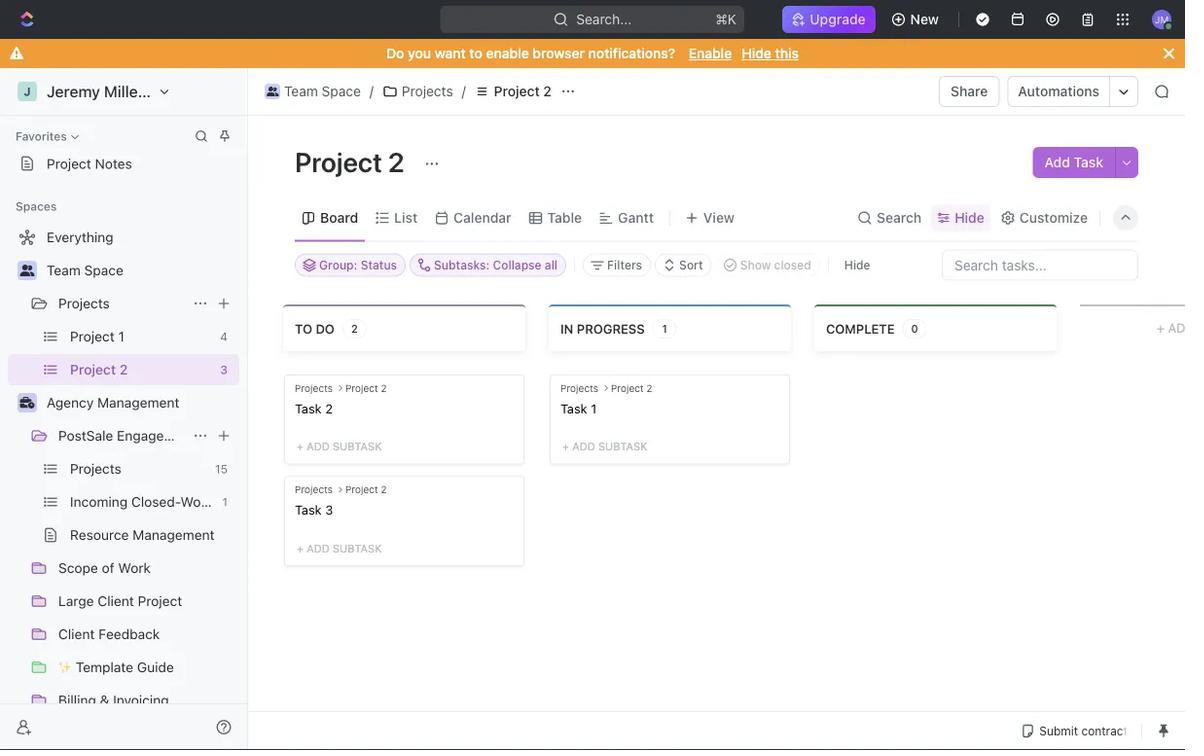 Task type: locate. For each thing, give the bounding box(es) containing it.
add for task 1
[[572, 440, 595, 453]]

add down task 1
[[572, 440, 595, 453]]

to do
[[295, 321, 335, 335]]

0 vertical spatial team space
[[284, 83, 361, 99]]

2
[[543, 83, 552, 99], [388, 145, 405, 178], [351, 322, 358, 335], [119, 361, 128, 378], [381, 382, 387, 393], [647, 382, 653, 393], [325, 400, 333, 415], [381, 484, 387, 495]]

0 vertical spatial team
[[284, 83, 318, 99]]

management for agency management
[[97, 395, 179, 411]]

0 horizontal spatial 3
[[220, 363, 228, 377]]

user group image inside tree
[[20, 265, 35, 276]]

0 vertical spatial 3
[[220, 363, 228, 377]]

project
[[494, 83, 540, 99], [295, 145, 382, 178], [47, 156, 91, 172], [70, 328, 115, 344], [70, 361, 116, 378], [345, 382, 378, 393], [611, 382, 644, 393], [345, 484, 378, 495], [138, 593, 182, 609]]

projects link down postsale engagements link
[[70, 453, 207, 485]]

team
[[284, 83, 318, 99], [47, 262, 81, 278]]

upgrade
[[810, 11, 866, 27]]

1 horizontal spatial client
[[98, 593, 134, 609]]

0 horizontal spatial user group image
[[20, 265, 35, 276]]

large client project
[[58, 593, 182, 609]]

list
[[394, 210, 418, 226]]

jm
[[1155, 13, 1169, 25]]

hide down "search" button
[[844, 258, 870, 272]]

team space
[[284, 83, 361, 99], [47, 262, 123, 278]]

projects link
[[377, 80, 458, 103], [58, 288, 185, 319], [70, 453, 207, 485]]

hide inside dropdown button
[[955, 210, 985, 226]]

task down to do
[[295, 400, 322, 415]]

management down 'incoming closed-won deals' 'link'
[[133, 527, 215, 543]]

all
[[545, 258, 558, 272]]

2 horizontal spatial hide
[[955, 210, 985, 226]]

✨
[[58, 659, 72, 675]]

add for task 3
[[307, 542, 330, 554]]

1 vertical spatial user group image
[[20, 265, 35, 276]]

0 horizontal spatial to
[[295, 321, 312, 335]]

Search tasks... text field
[[943, 251, 1138, 280]]

+ add subtask down task 3
[[297, 542, 382, 554]]

1 horizontal spatial space
[[322, 83, 361, 99]]

1 up agency management
[[118, 328, 124, 344]]

subtask
[[333, 440, 382, 453], [598, 440, 648, 453], [333, 542, 382, 554]]

work
[[118, 560, 151, 576]]

share
[[951, 83, 988, 99]]

subtask for 1
[[598, 440, 648, 453]]

+ down 'task 2'
[[297, 440, 304, 453]]

1 vertical spatial hide
[[955, 210, 985, 226]]

jm button
[[1146, 4, 1177, 35]]

billing & invoicing link
[[58, 685, 235, 716]]

automations button
[[1009, 77, 1109, 106]]

2 vertical spatial hide
[[844, 258, 870, 272]]

subtask for 2
[[333, 440, 382, 453]]

project 2 link down project 1 link at top left
[[70, 354, 212, 385]]

incoming
[[70, 494, 128, 510]]

1 vertical spatial team
[[47, 262, 81, 278]]

add for task 2
[[307, 440, 330, 453]]

task right deals
[[295, 502, 322, 517]]

hide left the this at right top
[[742, 45, 772, 61]]

view button
[[678, 204, 741, 232]]

/
[[370, 83, 374, 99], [462, 83, 466, 99]]

collapse
[[493, 258, 542, 272]]

group:
[[319, 258, 357, 272]]

share button
[[939, 76, 1000, 107]]

2 inside tree
[[119, 361, 128, 378]]

0 horizontal spatial /
[[370, 83, 374, 99]]

1 vertical spatial 3
[[325, 502, 333, 517]]

projects down you
[[402, 83, 453, 99]]

1 horizontal spatial team space
[[284, 83, 361, 99]]

sidebar navigation
[[0, 68, 252, 750]]

do
[[316, 321, 335, 335]]

0 vertical spatial team space link
[[260, 80, 366, 103]]

calendar
[[454, 210, 512, 226]]

+ down task 1
[[562, 440, 569, 453]]

management
[[97, 395, 179, 411], [133, 527, 215, 543]]

user group image
[[266, 87, 279, 96], [20, 265, 35, 276]]

jeremy miller's workspace
[[47, 82, 241, 101]]

progress
[[577, 321, 645, 335]]

team inside tree
[[47, 262, 81, 278]]

+ add subtask down 'task 2'
[[297, 440, 382, 453]]

agency management
[[47, 395, 179, 411]]

notifications?
[[588, 45, 675, 61]]

1 vertical spatial to
[[295, 321, 312, 335]]

+ for task 3
[[297, 542, 304, 554]]

postsale engagements
[[58, 428, 203, 444]]

0 vertical spatial hide
[[742, 45, 772, 61]]

+ add subtask for 2
[[297, 440, 382, 453]]

client
[[98, 593, 134, 609], [58, 626, 95, 642]]

miller's
[[104, 82, 156, 101]]

scope of work link
[[58, 553, 235, 584]]

task up customize
[[1074, 154, 1103, 170]]

tree containing everything
[[8, 222, 247, 750]]

filters button
[[583, 253, 651, 277]]

projects link down you
[[377, 80, 458, 103]]

client down large
[[58, 626, 95, 642]]

projects up incoming
[[70, 461, 121, 477]]

1 horizontal spatial hide
[[844, 258, 870, 272]]

add down task 3
[[307, 542, 330, 554]]

resource
[[70, 527, 129, 543]]

projects link up project 1 link at top left
[[58, 288, 185, 319]]

favorites button
[[8, 125, 86, 148]]

1 vertical spatial space
[[84, 262, 123, 278]]

business time image
[[20, 397, 35, 409]]

workspace
[[160, 82, 241, 101]]

task down in
[[560, 400, 587, 415]]

spaces
[[16, 199, 57, 213]]

hide button
[[837, 253, 878, 277]]

1 vertical spatial management
[[133, 527, 215, 543]]

gantt link
[[614, 204, 654, 232]]

1 horizontal spatial /
[[462, 83, 466, 99]]

everything link
[[8, 222, 235, 253]]

1 horizontal spatial project 2 link
[[470, 80, 557, 103]]

management up postsale engagements
[[97, 395, 179, 411]]

user group image down spaces
[[20, 265, 35, 276]]

client feedback link
[[58, 619, 235, 650]]

incoming closed-won deals
[[70, 494, 247, 510]]

+ down task 3
[[297, 542, 304, 554]]

add up customize
[[1045, 154, 1070, 170]]

notes
[[95, 156, 132, 172]]

✨ template guide
[[58, 659, 174, 675]]

+ add subtask down task 1
[[562, 440, 648, 453]]

0 vertical spatial user group image
[[266, 87, 279, 96]]

projects
[[402, 83, 453, 99], [58, 295, 110, 311], [295, 382, 333, 393], [560, 382, 598, 393], [70, 461, 121, 477], [295, 484, 333, 495]]

✨ template guide link
[[58, 652, 235, 683]]

+ add subtask
[[297, 440, 382, 453], [562, 440, 648, 453], [297, 542, 382, 554]]

⌘k
[[716, 11, 737, 27]]

0 horizontal spatial team
[[47, 262, 81, 278]]

project 2
[[494, 83, 552, 99], [295, 145, 410, 178], [70, 361, 128, 378], [345, 382, 387, 393], [611, 382, 653, 393], [345, 484, 387, 495]]

hide right search
[[955, 210, 985, 226]]

1 vertical spatial team space link
[[47, 255, 235, 286]]

subtasks: collapse all
[[434, 258, 558, 272]]

add down 'task 2'
[[307, 440, 330, 453]]

1 horizontal spatial to
[[469, 45, 482, 61]]

team space inside tree
[[47, 262, 123, 278]]

space
[[322, 83, 361, 99], [84, 262, 123, 278]]

closed-
[[131, 494, 181, 510]]

project 1 link
[[70, 321, 212, 352]]

search
[[877, 210, 922, 226]]

0
[[911, 322, 918, 335]]

project 2 link down the enable
[[470, 80, 557, 103]]

1 horizontal spatial team space link
[[260, 80, 366, 103]]

0 vertical spatial projects link
[[377, 80, 458, 103]]

projects up the project 1
[[58, 295, 110, 311]]

0 vertical spatial space
[[322, 83, 361, 99]]

+
[[297, 440, 304, 453], [562, 440, 569, 453], [297, 542, 304, 554]]

0 horizontal spatial team space
[[47, 262, 123, 278]]

projects up task 3
[[295, 484, 333, 495]]

3 inside sidebar navigation
[[220, 363, 228, 377]]

0 horizontal spatial space
[[84, 262, 123, 278]]

task 1
[[560, 400, 597, 415]]

client up the client feedback
[[98, 593, 134, 609]]

do you want to enable browser notifications? enable hide this
[[386, 45, 799, 61]]

to left do
[[295, 321, 312, 335]]

0 vertical spatial management
[[97, 395, 179, 411]]

1 vertical spatial team space
[[47, 262, 123, 278]]

0 vertical spatial project 2 link
[[470, 80, 557, 103]]

1 horizontal spatial user group image
[[266, 87, 279, 96]]

tree
[[8, 222, 247, 750]]

1 vertical spatial client
[[58, 626, 95, 642]]

to right want
[[469, 45, 482, 61]]

user group image right 'workspace'
[[266, 87, 279, 96]]

add
[[1045, 154, 1070, 170], [307, 440, 330, 453], [572, 440, 595, 453], [307, 542, 330, 554]]

subtasks:
[[434, 258, 490, 272]]

1 vertical spatial project 2 link
[[70, 354, 212, 385]]



Task type: describe. For each thing, give the bounding box(es) containing it.
0 horizontal spatial hide
[[742, 45, 772, 61]]

customize button
[[994, 204, 1094, 232]]

closed
[[774, 258, 811, 272]]

project 1
[[70, 328, 124, 344]]

add inside add task button
[[1045, 154, 1070, 170]]

jeremy
[[47, 82, 100, 101]]

upgrade link
[[783, 6, 875, 33]]

+ add subtask for 1
[[562, 440, 648, 453]]

2 vertical spatial projects link
[[70, 453, 207, 485]]

browser
[[533, 45, 585, 61]]

1 down the in progress
[[591, 400, 597, 415]]

0 vertical spatial to
[[469, 45, 482, 61]]

table link
[[544, 204, 582, 232]]

engagements
[[117, 428, 203, 444]]

won
[[181, 494, 209, 510]]

view button
[[678, 195, 741, 241]]

0 vertical spatial client
[[98, 593, 134, 609]]

view
[[703, 210, 735, 226]]

this
[[775, 45, 799, 61]]

subtask for 3
[[333, 542, 382, 554]]

billing
[[58, 692, 96, 708]]

want
[[435, 45, 466, 61]]

resource management link
[[70, 520, 235, 551]]

template
[[76, 659, 133, 675]]

projects up task 1
[[560, 382, 598, 393]]

deals
[[212, 494, 247, 510]]

in progress
[[560, 321, 645, 335]]

new button
[[883, 4, 951, 35]]

scope of work
[[58, 560, 151, 576]]

space inside tree
[[84, 262, 123, 278]]

tree inside sidebar navigation
[[8, 222, 247, 750]]

new
[[910, 11, 939, 27]]

show closed button
[[716, 253, 820, 277]]

postsale engagements link
[[58, 420, 203, 451]]

postsale
[[58, 428, 113, 444]]

group: status
[[319, 258, 397, 272]]

filters
[[607, 258, 642, 272]]

resource management
[[70, 527, 215, 543]]

incoming closed-won deals link
[[70, 487, 247, 518]]

user group image inside team space link
[[266, 87, 279, 96]]

agency
[[47, 395, 94, 411]]

task for task 1
[[560, 400, 587, 415]]

show closed
[[740, 258, 811, 272]]

1 horizontal spatial team
[[284, 83, 318, 99]]

1 horizontal spatial 3
[[325, 502, 333, 517]]

enable
[[689, 45, 732, 61]]

task for task 3
[[295, 502, 322, 517]]

client feedback
[[58, 626, 160, 642]]

sort
[[679, 258, 703, 272]]

0 horizontal spatial client
[[58, 626, 95, 642]]

1 right progress
[[662, 322, 667, 335]]

+ add subtask for 3
[[297, 542, 382, 554]]

j
[[24, 85, 31, 98]]

management for resource management
[[133, 527, 215, 543]]

1 vertical spatial projects link
[[58, 288, 185, 319]]

task inside add task button
[[1074, 154, 1103, 170]]

everything
[[47, 229, 113, 245]]

agency management link
[[47, 387, 235, 418]]

sort button
[[655, 253, 712, 277]]

1 / from the left
[[370, 83, 374, 99]]

show
[[740, 258, 771, 272]]

project notes link
[[8, 148, 239, 179]]

add task button
[[1033, 147, 1115, 178]]

invoicing
[[113, 692, 169, 708]]

2 / from the left
[[462, 83, 466, 99]]

in
[[560, 321, 573, 335]]

task 3
[[295, 502, 333, 517]]

customize
[[1020, 210, 1088, 226]]

&
[[100, 692, 109, 708]]

billing & invoicing
[[58, 692, 169, 708]]

search button
[[851, 204, 928, 232]]

hide button
[[931, 204, 990, 232]]

1 right won
[[222, 495, 228, 509]]

4
[[220, 330, 228, 343]]

gantt
[[618, 210, 654, 226]]

task for task 2
[[295, 400, 322, 415]]

you
[[408, 45, 431, 61]]

0 horizontal spatial team space link
[[47, 255, 235, 286]]

table
[[548, 210, 582, 226]]

automations
[[1018, 83, 1100, 99]]

board link
[[316, 204, 358, 232]]

projects up 'task 2'
[[295, 382, 333, 393]]

large client project link
[[58, 586, 235, 617]]

task 2
[[295, 400, 333, 415]]

+ for task 2
[[297, 440, 304, 453]]

of
[[102, 560, 114, 576]]

hide inside button
[[844, 258, 870, 272]]

do
[[386, 45, 404, 61]]

status
[[361, 258, 397, 272]]

add task
[[1045, 154, 1103, 170]]

15
[[215, 462, 228, 476]]

0 horizontal spatial project 2 link
[[70, 354, 212, 385]]

list link
[[390, 204, 418, 232]]

project 2 inside sidebar navigation
[[70, 361, 128, 378]]

enable
[[486, 45, 529, 61]]

complete
[[826, 321, 895, 335]]

+ for task 1
[[562, 440, 569, 453]]

guide
[[137, 659, 174, 675]]

favorites
[[16, 129, 67, 143]]

scope
[[58, 560, 98, 576]]

tara shultz's workspace, , element
[[18, 82, 37, 101]]



Task type: vqa. For each thing, say whether or not it's contained in the screenshot.
tab list
no



